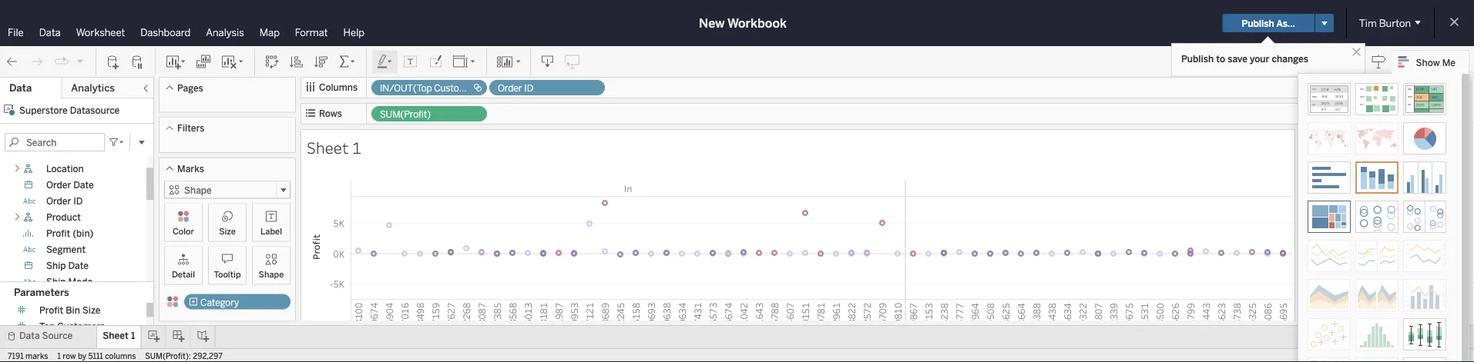 Task type: vqa. For each thing, say whether or not it's contained in the screenshot.
SQL
no



Task type: locate. For each thing, give the bounding box(es) containing it.
1 horizontal spatial order id
[[498, 83, 533, 94]]

ship
[[46, 261, 66, 272], [46, 277, 66, 288]]

publish for publish to save your changes
[[1181, 53, 1214, 64]]

burton
[[1379, 17, 1411, 29]]

office
[[1320, 163, 1346, 176]]

1 vertical spatial date
[[68, 261, 89, 272]]

totals image
[[338, 54, 357, 70]]

publish
[[1242, 18, 1275, 29], [1181, 53, 1214, 64]]

by
[[483, 83, 493, 94], [78, 352, 86, 361]]

0 vertical spatial publish
[[1242, 18, 1275, 29]]

data up replay animation icon
[[39, 26, 61, 39]]

profit up top
[[39, 306, 63, 317]]

category
[[1303, 133, 1343, 145], [200, 297, 239, 309]]

id
[[524, 83, 533, 94], [73, 196, 83, 207]]

sheet
[[307, 137, 349, 158], [103, 331, 129, 342]]

0 horizontal spatial publish
[[1181, 53, 1214, 64]]

1 up columns
[[131, 331, 135, 342]]

row
[[63, 352, 76, 361]]

furniture
[[1320, 148, 1362, 161]]

rows
[[319, 108, 342, 119]]

2 vertical spatial order
[[46, 196, 71, 207]]

0 vertical spatial ship
[[46, 261, 66, 272]]

customers down fit "image" at left
[[434, 83, 481, 94]]

category down tooltip
[[200, 297, 239, 309]]

1 down columns at the left of the page
[[352, 137, 361, 158]]

segment
[[46, 245, 86, 256]]

workbook
[[727, 16, 787, 30]]

parameters
[[14, 287, 69, 300]]

292,297
[[193, 352, 222, 361]]

1 horizontal spatial id
[[524, 83, 533, 94]]

superstore
[[19, 105, 68, 116]]

1 left row
[[57, 352, 61, 361]]

1 vertical spatial category
[[200, 297, 239, 309]]

recommended image
[[1308, 83, 1351, 116], [1356, 162, 1399, 194]]

0 vertical spatial date
[[73, 180, 94, 191]]

office supplies
[[1320, 163, 1386, 176]]

0 horizontal spatial sheet
[[103, 331, 129, 342]]

size right bin
[[82, 306, 101, 317]]

in/out(top customers by profit)
[[380, 83, 522, 94]]

1 row by 5111 columns
[[57, 352, 136, 361]]

publish left as...
[[1242, 18, 1275, 29]]

0 vertical spatial sheet 1
[[307, 137, 361, 158]]

order
[[498, 83, 522, 94], [46, 180, 71, 191], [46, 196, 71, 207]]

1 vertical spatial size
[[82, 306, 101, 317]]

data down undo 'image'
[[9, 82, 32, 94]]

0 vertical spatial 1
[[352, 137, 361, 158]]

0 vertical spatial order id
[[498, 83, 533, 94]]

supplies
[[1348, 163, 1386, 176]]

2 vertical spatial 1
[[57, 352, 61, 361]]

0 vertical spatial recommended image
[[1308, 83, 1351, 116]]

5111
[[88, 352, 103, 361]]

sum(profit):
[[145, 352, 191, 361]]

0 vertical spatial category
[[1303, 133, 1343, 145]]

date for ship date
[[68, 261, 89, 272]]

2 ship from the top
[[46, 277, 66, 288]]

Search text field
[[5, 133, 105, 152]]

replay animation image
[[76, 56, 85, 66]]

date
[[73, 180, 94, 191], [68, 261, 89, 272]]

1 vertical spatial 1
[[131, 331, 135, 342]]

ship for ship mode
[[46, 277, 66, 288]]

0 vertical spatial profit
[[46, 229, 70, 240]]

1 vertical spatial customers
[[57, 322, 105, 333]]

id down order date
[[73, 196, 83, 207]]

size up tooltip
[[219, 227, 236, 237]]

0 horizontal spatial recommended image
[[1308, 83, 1351, 116]]

1 vertical spatial by
[[78, 352, 86, 361]]

publish inside button
[[1242, 18, 1275, 29]]

1 vertical spatial order id
[[46, 196, 83, 207]]

customers down bin
[[57, 322, 105, 333]]

0 vertical spatial size
[[219, 227, 236, 237]]

close image
[[1349, 45, 1364, 59]]

bin
[[66, 306, 80, 317]]

marks. press enter to open the view data window.. use arrow keys to navigate data visualization elements. image
[[351, 197, 1474, 301]]

1 vertical spatial sheet 1
[[103, 331, 135, 342]]

tim burton
[[1359, 17, 1411, 29]]

me
[[1442, 57, 1456, 68]]

1 horizontal spatial sheet
[[307, 137, 349, 158]]

by left profit)
[[483, 83, 493, 94]]

1 horizontal spatial 1
[[131, 331, 135, 342]]

1 vertical spatial publish
[[1181, 53, 1214, 64]]

marks
[[25, 352, 48, 361]]

publish for publish as...
[[1242, 18, 1275, 29]]

sheet down rows
[[307, 137, 349, 158]]

0 horizontal spatial size
[[82, 306, 101, 317]]

top
[[39, 322, 55, 333]]

profit
[[46, 229, 70, 240], [39, 306, 63, 317]]

mode
[[68, 277, 93, 288]]

0 horizontal spatial 1
[[57, 352, 61, 361]]

sheet 1 down rows
[[307, 137, 361, 158]]

1 ship from the top
[[46, 261, 66, 272]]

1 vertical spatial order
[[46, 180, 71, 191]]

1
[[352, 137, 361, 158], [131, 331, 135, 342], [57, 352, 61, 361]]

1 horizontal spatial sheet 1
[[307, 137, 361, 158]]

order down show/hide cards image
[[498, 83, 522, 94]]

sorted ascending by sum of profit within order id image
[[289, 54, 304, 70]]

order up "product"
[[46, 196, 71, 207]]

1 vertical spatial profit
[[39, 306, 63, 317]]

data
[[39, 26, 61, 39], [9, 82, 32, 94], [19, 331, 40, 342]]

by right row
[[78, 352, 86, 361]]

pages
[[177, 82, 203, 94]]

1 horizontal spatial customers
[[434, 83, 481, 94]]

0 horizontal spatial customers
[[57, 322, 105, 333]]

dashboard
[[140, 26, 191, 39]]

ship for ship date
[[46, 261, 66, 272]]

id right profit)
[[524, 83, 533, 94]]

publish to save your changes
[[1181, 53, 1309, 64]]

customers
[[434, 83, 481, 94], [57, 322, 105, 333]]

0 vertical spatial by
[[483, 83, 493, 94]]

ship down ship date
[[46, 277, 66, 288]]

data up 7191 marks in the left of the page
[[19, 331, 40, 342]]

show me button
[[1392, 50, 1470, 74]]

technology option
[[1303, 178, 1422, 193]]

order id
[[498, 83, 533, 94], [46, 196, 83, 207]]

new worksheet image
[[165, 54, 187, 70]]

1 horizontal spatial recommended image
[[1356, 162, 1399, 194]]

format
[[295, 26, 328, 39]]

order down location
[[46, 180, 71, 191]]

0 horizontal spatial category
[[200, 297, 239, 309]]

show me
[[1416, 57, 1456, 68]]

0 horizontal spatial by
[[78, 352, 86, 361]]

category up furniture
[[1303, 133, 1343, 145]]

collapse image
[[141, 84, 150, 93]]

profit for profit (bin)
[[46, 229, 70, 240]]

date down location
[[73, 180, 94, 191]]

date for order date
[[73, 180, 94, 191]]

0 horizontal spatial id
[[73, 196, 83, 207]]

sheet up columns
[[103, 331, 129, 342]]

datasource
[[70, 105, 120, 116]]

columns
[[105, 352, 136, 361]]

1 horizontal spatial publish
[[1242, 18, 1275, 29]]

order id down show/hide cards image
[[498, 83, 533, 94]]

date up mode
[[68, 261, 89, 272]]

profit down "product"
[[46, 229, 70, 240]]

ship down segment
[[46, 261, 66, 272]]

1 horizontal spatial by
[[483, 83, 493, 94]]

format workbook image
[[428, 54, 443, 70]]

0 vertical spatial customers
[[434, 83, 481, 94]]

columns
[[319, 82, 358, 93]]

1 vertical spatial sheet
[[103, 331, 129, 342]]

worksheet
[[76, 26, 125, 39]]

order id up "product"
[[46, 196, 83, 207]]

size
[[219, 227, 236, 237], [82, 306, 101, 317]]

1 vertical spatial data
[[9, 82, 32, 94]]

1 horizontal spatial size
[[219, 227, 236, 237]]

detail
[[172, 270, 195, 280]]

sheet 1
[[307, 137, 361, 158], [103, 331, 135, 342]]

undo image
[[5, 54, 20, 70]]

1 vertical spatial ship
[[46, 277, 66, 288]]

publish left to
[[1181, 53, 1214, 64]]

sheet 1 up columns
[[103, 331, 135, 342]]



Task type: describe. For each thing, give the bounding box(es) containing it.
map
[[260, 26, 280, 39]]

furniture option
[[1303, 147, 1422, 163]]

sorted descending by sum of profit within order id image
[[314, 54, 329, 70]]

customer
[[46, 148, 89, 159]]

1 vertical spatial id
[[73, 196, 83, 207]]

product
[[46, 212, 81, 223]]

file
[[8, 26, 24, 39]]

1 horizontal spatial category
[[1303, 133, 1343, 145]]

ship date
[[46, 261, 89, 272]]

7191 marks
[[8, 352, 48, 361]]

filters
[[177, 123, 205, 134]]

name
[[92, 148, 118, 159]]

(bin)
[[73, 229, 94, 240]]

sum(profit): 292,297
[[145, 352, 222, 361]]

duplicate image
[[196, 54, 211, 70]]

sum(profit)
[[380, 109, 431, 120]]

as...
[[1277, 18, 1295, 29]]

customers for in/out(top
[[434, 83, 481, 94]]

to
[[1216, 53, 1226, 64]]

your
[[1250, 53, 1270, 64]]

pause auto updates image
[[130, 54, 146, 70]]

analytics
[[71, 82, 115, 94]]

new workbook
[[699, 16, 787, 30]]

0 horizontal spatial sheet 1
[[103, 331, 135, 342]]

help
[[343, 26, 365, 39]]

tim
[[1359, 17, 1377, 29]]

0 vertical spatial order
[[498, 83, 522, 94]]

superstore datasource
[[19, 105, 120, 116]]

download image
[[540, 54, 556, 70]]

fit image
[[452, 54, 477, 70]]

redo image
[[29, 54, 45, 70]]

publish as... button
[[1223, 14, 1315, 32]]

analysis
[[206, 26, 244, 39]]

ship mode
[[46, 277, 93, 288]]

location
[[46, 164, 84, 175]]

label
[[260, 227, 282, 237]]

show mark labels image
[[403, 54, 418, 70]]

0 vertical spatial id
[[524, 83, 533, 94]]

by for customers
[[483, 83, 493, 94]]

data source
[[19, 331, 73, 342]]

show
[[1416, 57, 1440, 68]]

profit for profit bin size
[[39, 306, 63, 317]]

2 horizontal spatial 1
[[352, 137, 361, 158]]

to use edit in desktop, save the workbook outside of personal space image
[[565, 54, 580, 70]]

show/hide cards image
[[496, 54, 521, 70]]

profit bin size
[[39, 306, 101, 317]]

save
[[1228, 53, 1248, 64]]

swap rows and columns image
[[264, 54, 280, 70]]

by for row
[[78, 352, 86, 361]]

replay animation image
[[54, 54, 69, 70]]

2 vertical spatial data
[[19, 331, 40, 342]]

color
[[173, 227, 194, 237]]

office supplies option
[[1303, 163, 1422, 178]]

highlight image
[[376, 54, 394, 70]]

in/out(top
[[380, 83, 432, 94]]

0 vertical spatial data
[[39, 26, 61, 39]]

changes
[[1272, 53, 1309, 64]]

new
[[699, 16, 725, 30]]

tooltip
[[214, 270, 241, 280]]

data guide image
[[1372, 54, 1387, 69]]

publish as...
[[1242, 18, 1295, 29]]

source
[[42, 331, 73, 342]]

new data source image
[[106, 54, 121, 70]]

customers for top
[[57, 322, 105, 333]]

7191
[[8, 352, 24, 361]]

customer name
[[46, 148, 118, 159]]

shape
[[259, 270, 284, 280]]

1 vertical spatial recommended image
[[1356, 162, 1399, 194]]

order date
[[46, 180, 94, 191]]

clear sheet image
[[220, 54, 245, 70]]

profit)
[[495, 83, 522, 94]]

top customers
[[39, 322, 105, 333]]

profit (bin)
[[46, 229, 94, 240]]

0 horizontal spatial order id
[[46, 196, 83, 207]]

0 vertical spatial sheet
[[307, 137, 349, 158]]

technology
[[1320, 179, 1369, 192]]

marks
[[177, 163, 204, 175]]



